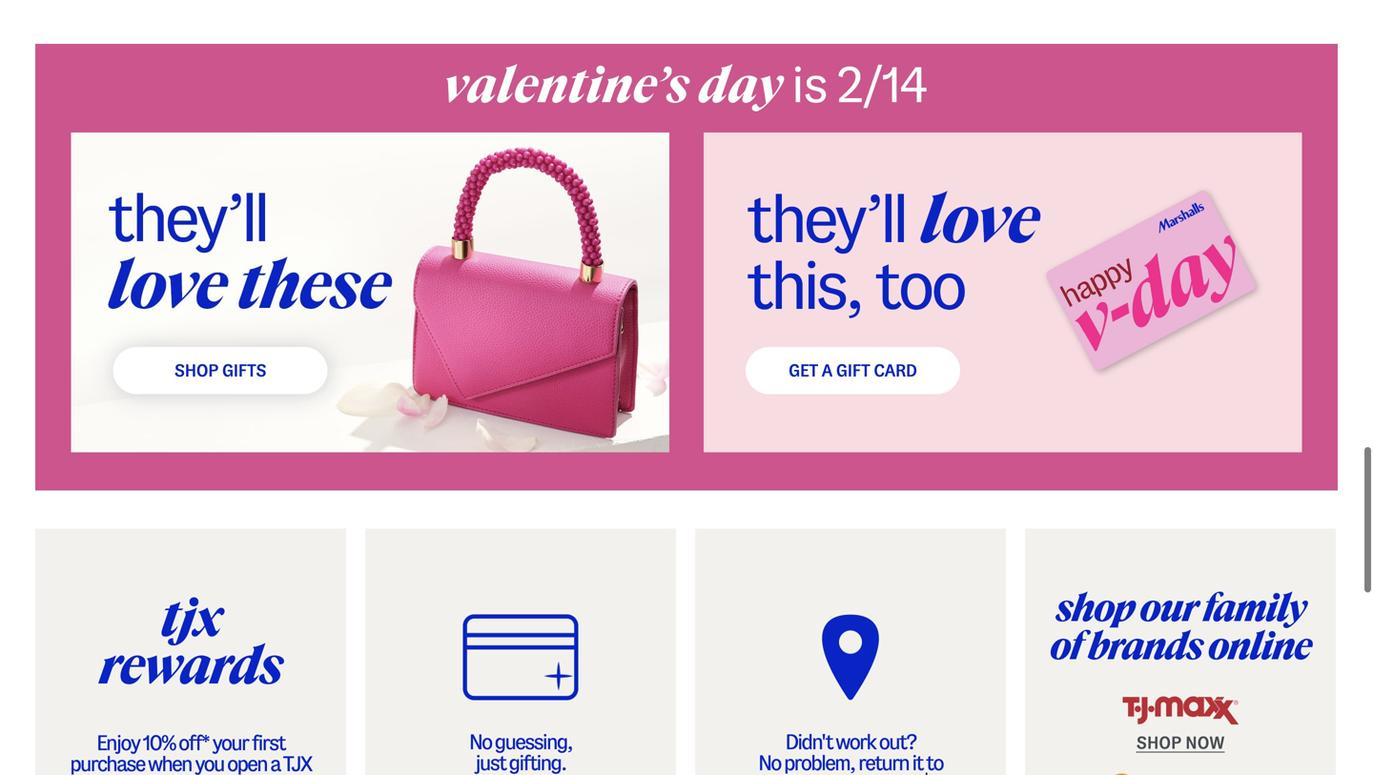 Task type: vqa. For each thing, say whether or not it's contained in the screenshot.
The 'See Details' link
no



Task type: describe. For each thing, give the bounding box(es) containing it.
they'll love these image
[[71, 133, 669, 452]]

shop
[[1056, 587, 1134, 628]]

shop now link
[[1136, 734, 1225, 753]]

gift
[[836, 361, 870, 380]]

out?
[[879, 731, 916, 753]]

return
[[858, 752, 909, 774]]

just
[[475, 752, 506, 774]]

didn't
[[785, 731, 832, 753]]

get a gift card
[[789, 361, 917, 380]]

rewards
[[99, 637, 282, 693]]

our
[[1140, 587, 1197, 628]]

valentineã¢ââs day is 2/14 image
[[35, 44, 1338, 133]]

family
[[1203, 587, 1305, 628]]

now
[[1186, 734, 1225, 752]]

enjoy
[[96, 732, 140, 754]]

to
[[926, 752, 943, 774]]

valentine's day gift card. they'll love this, too. image
[[704, 133, 1302, 452]]

problem,
[[784, 752, 855, 774]]

10%
[[143, 732, 175, 754]]

gifting.
[[509, 752, 566, 774]]

no inside no guessing, just gifting.
[[469, 731, 492, 753]]

get
[[789, 361, 818, 380]]

card
[[874, 361, 917, 380]]

brands
[[1088, 626, 1203, 667]]

shop for shop now
[[1136, 734, 1182, 752]]

shop our family of brands online
[[1050, 587, 1311, 667]]



Task type: locate. For each thing, give the bounding box(es) containing it.
0 horizontal spatial no
[[469, 731, 492, 753]]

shop left gifts
[[174, 361, 219, 380]]

no guessing, just gifting.
[[469, 731, 572, 774]]

shop gifts
[[174, 361, 266, 380]]

shop gifts link
[[113, 347, 327, 394]]

no left the "guessing,"
[[469, 731, 492, 753]]

0 vertical spatial shop
[[174, 361, 219, 380]]

shop left "now"
[[1136, 734, 1182, 752]]

your
[[212, 732, 248, 754]]

gifts
[[222, 361, 266, 380]]

0 horizontal spatial shop
[[174, 361, 219, 380]]

no left didn't
[[758, 752, 781, 774]]

shop now
[[1136, 734, 1225, 752]]

tjx
[[160, 589, 221, 646]]

of
[[1050, 626, 1083, 667]]

a
[[822, 361, 833, 380]]

didn't work out? no problem, return it to
[[758, 731, 943, 774]]

off*
[[178, 732, 209, 754]]

shop for shop gifts
[[174, 361, 219, 380]]

online
[[1208, 626, 1311, 667]]

1 vertical spatial shop
[[1136, 734, 1182, 752]]

it
[[912, 752, 923, 774]]

first
[[252, 732, 285, 754]]

1 horizontal spatial shop
[[1136, 734, 1182, 752]]

guessing,
[[495, 731, 572, 753]]

tjx rewards
[[99, 589, 282, 693]]

no inside 'didn't work out? no problem, return it to'
[[758, 752, 781, 774]]

1 horizontal spatial no
[[758, 752, 781, 774]]

get a gift card link
[[746, 347, 960, 394]]

enjoy 10% off* your first
[[96, 732, 285, 754]]

shop
[[174, 361, 219, 380], [1136, 734, 1182, 752]]

work
[[836, 731, 876, 753]]

no
[[469, 731, 492, 753], [758, 752, 781, 774]]



